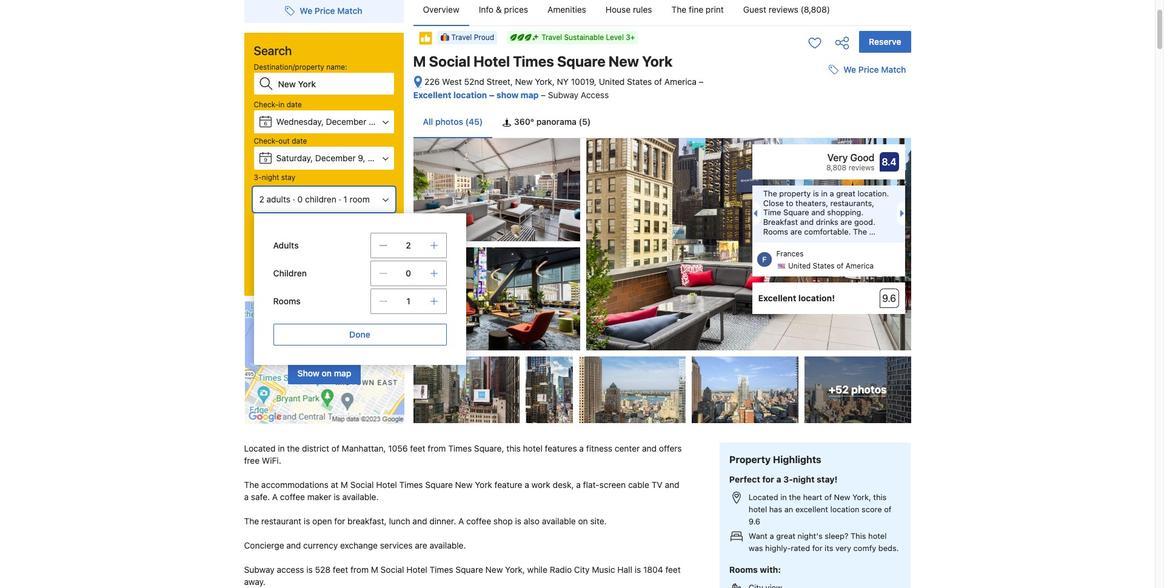Task type: locate. For each thing, give the bounding box(es) containing it.
2 horizontal spatial –
[[699, 76, 704, 87]]

guest reviews (8,808) link
[[734, 0, 840, 25]]

the down safe. at left
[[244, 516, 259, 527]]

0 vertical spatial 3-
[[254, 173, 262, 182]]

0 horizontal spatial ·
[[293, 194, 295, 204]]

0 horizontal spatial are
[[415, 541, 428, 551]]

a left safe. at left
[[244, 492, 249, 502]]

click to open map view image
[[413, 75, 423, 89]]

2 · from the left
[[339, 194, 341, 204]]

360° panorama (5) button
[[493, 106, 601, 138]]

map right the show
[[521, 90, 539, 100]]

stay
[[281, 173, 296, 182]]

Where are you going? field
[[273, 73, 394, 95]]

york inside 'located in the district of manhattan, 1056 feet from times square, this hotel features a fitness center and offers free wifi. the accommodations at m social hotel times square new york feature a work desk, a flat-screen cable tv and a safe. a coffee maker is available. the restaurant is open for breakfast, lunch and dinner. a coffee shop is also available on site. concierge and currency exchange services are available. subway access is 528 feet from m social hotel times square new york, while radio city music hall is 1804 feet away.'
[[475, 480, 493, 490]]

available
[[542, 516, 576, 527]]

0 vertical spatial december
[[326, 116, 367, 127]]

excellent
[[413, 90, 452, 100], [759, 293, 797, 303]]

square
[[558, 53, 606, 70], [784, 208, 810, 217], [425, 480, 453, 490], [456, 565, 483, 575]]

has
[[770, 505, 783, 514]]

a up highly-
[[770, 531, 775, 541]]

0 vertical spatial reviews
[[769, 4, 799, 15]]

on right show
[[322, 368, 332, 379]]

subway inside 'located in the district of manhattan, 1056 feet from times square, this hotel features a fitness center and offers free wifi. the accommodations at m social hotel times square new york feature a work desk, a flat-screen cable tv and a safe. a coffee maker is available. the restaurant is open for breakfast, lunch and dinner. a coffee shop is also available on site. concierge and currency exchange services are available. subway access is 528 feet from m social hotel times square new york, while radio city music hall is 1804 feet away.'
[[244, 565, 275, 575]]

0 horizontal spatial available.
[[343, 492, 379, 502]]

reviews inside 'link'
[[769, 4, 799, 15]]

level
[[606, 33, 624, 42]]

york left feature
[[475, 480, 493, 490]]

360°
[[514, 117, 535, 127]]

lunch
[[389, 516, 411, 527]]

from right 1056
[[428, 444, 446, 454]]

rooms inside search section
[[273, 296, 301, 306]]

property
[[730, 455, 771, 465]]

located in the heart of new york, this hotel has an excellent location score of 9.6
[[749, 493, 892, 527]]

1 vertical spatial 9.6
[[749, 517, 761, 527]]

0 vertical spatial map
[[521, 90, 539, 100]]

located inside located in the heart of new york, this hotel has an excellent location score of 9.6
[[749, 493, 779, 502]]

new inside 226 west 52nd street, new york, ny 10019, united states of america – excellent location – show map – subway access
[[516, 76, 533, 87]]

house
[[606, 4, 631, 15]]

night up heart
[[794, 474, 815, 485]]

photos for +52
[[852, 384, 887, 396]]

price
[[315, 5, 335, 16], [859, 64, 879, 75]]

0 horizontal spatial price
[[315, 5, 335, 16]]

good.
[[855, 217, 876, 227]]

are inside 'located in the district of manhattan, 1056 feet from times square, this hotel features a fitness center and offers free wifi. the accommodations at m social hotel times square new york feature a work desk, a flat-screen cable tv and a safe. a coffee maker is available. the restaurant is open for breakfast, lunch and dinner. a coffee shop is also available on site. concierge and currency exchange services are available. subway access is 528 feet from m social hotel times square new york, while radio city music hall is 1804 feet away.'
[[415, 541, 428, 551]]

york, up "score"
[[853, 493, 872, 502]]

2 for 2
[[406, 240, 411, 251]]

0 horizontal spatial on
[[322, 368, 332, 379]]

price up name:
[[315, 5, 335, 16]]

desk,
[[553, 480, 574, 490]]

excellent left 'location!'
[[759, 293, 797, 303]]

this
[[507, 444, 521, 454], [874, 493, 887, 502]]

photos inside button
[[436, 117, 463, 127]]

2 horizontal spatial hotel
[[869, 531, 887, 541]]

proud
[[474, 33, 495, 42]]

10019,
[[571, 76, 597, 87]]

map
[[521, 90, 539, 100], [334, 368, 352, 379]]

the
[[672, 4, 687, 15], [764, 189, 778, 198], [854, 227, 868, 236], [244, 480, 259, 490], [244, 516, 259, 527]]

1 horizontal spatial reviews
[[849, 163, 875, 172]]

an
[[785, 505, 794, 514]]

0 horizontal spatial map
[[334, 368, 352, 379]]

in for located in the heart of new york, this hotel has an excellent location score of 9.6
[[781, 493, 787, 502]]

the for district
[[287, 444, 300, 454]]

adults
[[273, 240, 299, 251]]

1 vertical spatial search
[[309, 261, 339, 272]]

in up an
[[781, 493, 787, 502]]

located for located in the heart of new york, this hotel has an excellent location score of 9.6
[[749, 493, 779, 502]]

0 vertical spatial we
[[300, 5, 313, 16]]

sleep?
[[825, 531, 849, 541]]

comfy
[[854, 544, 877, 553]]

times
[[513, 53, 554, 70], [448, 444, 472, 454], [400, 480, 423, 490], [430, 565, 454, 575]]

children
[[273, 268, 307, 278]]

1 check- from the top
[[254, 100, 279, 109]]

night left stay
[[262, 173, 279, 182]]

exchange
[[340, 541, 378, 551]]

0 vertical spatial 2023
[[379, 116, 399, 127]]

1 horizontal spatial great
[[837, 189, 856, 198]]

valign  initial image
[[418, 31, 433, 46]]

1 vertical spatial york
[[475, 480, 493, 490]]

2 horizontal spatial york,
[[853, 493, 872, 502]]

rooms down time
[[764, 227, 789, 236]]

hotel down services
[[407, 565, 428, 575]]

1 vertical spatial we
[[844, 64, 857, 75]]

0 horizontal spatial great
[[777, 531, 796, 541]]

united inside 226 west 52nd street, new york, ny 10019, united states of america – excellent location – show map – subway access
[[599, 76, 625, 87]]

all photos (45)
[[423, 117, 483, 127]]

comfortable.
[[805, 227, 851, 236]]

from down "exchange"
[[351, 565, 369, 575]]

0 horizontal spatial location
[[454, 90, 487, 100]]

1 horizontal spatial price
[[859, 64, 879, 75]]

8.4
[[882, 157, 897, 168]]

search inside button
[[309, 261, 339, 272]]

the left "district"
[[287, 444, 300, 454]]

1 vertical spatial this
[[874, 493, 887, 502]]

great up shopping.
[[837, 189, 856, 198]]

reviews right guest
[[769, 4, 799, 15]]

is right property at the top right
[[814, 189, 820, 198]]

2 adults · 0 children · 1 room
[[259, 194, 370, 204]]

2 horizontal spatial are
[[841, 217, 853, 227]]

· right children
[[339, 194, 341, 204]]

in inside search section
[[279, 100, 285, 109]]

subway up away.
[[244, 565, 275, 575]]

hotel up beds.
[[869, 531, 887, 541]]

for left its
[[813, 544, 823, 553]]

1 horizontal spatial subway
[[548, 90, 579, 100]]

1 up "done" button
[[407, 296, 411, 306]]

map right show
[[334, 368, 352, 379]]

screen
[[600, 480, 626, 490]]

2 horizontal spatial hotel
[[474, 53, 510, 70]]

0 horizontal spatial hotel
[[523, 444, 543, 454]]

0 vertical spatial united
[[599, 76, 625, 87]]

wednesday, december 6, 2023
[[276, 116, 399, 127]]

tab list containing all photos (45)
[[413, 106, 912, 138]]

check-out date
[[254, 137, 307, 146]]

are
[[841, 217, 853, 227], [791, 227, 803, 236], [415, 541, 428, 551]]

square down property at the top right
[[784, 208, 810, 217]]

a inside want a great night's sleep? this hotel was highly-rated for its very comfy beds.
[[770, 531, 775, 541]]

0 horizontal spatial york
[[475, 480, 493, 490]]

price inside search section
[[315, 5, 335, 16]]

0 horizontal spatial we
[[300, 5, 313, 16]]

map inside search section
[[334, 368, 352, 379]]

226
[[425, 76, 440, 87]]

1 vertical spatial night
[[794, 474, 815, 485]]

1804
[[644, 565, 664, 575]]

travel sustainable level 3+
[[542, 33, 635, 42]]

we for the we price match dropdown button to the right
[[844, 64, 857, 75]]

york, left ny
[[535, 76, 555, 87]]

1 vertical spatial subway
[[244, 565, 275, 575]]

1 vertical spatial hotel
[[376, 480, 397, 490]]

2 inside 2 adults · 0 children · 1 room dropdown button
[[259, 194, 264, 204]]

located up has
[[749, 493, 779, 502]]

for inside search section
[[309, 235, 319, 244]]

overview link
[[413, 0, 469, 25]]

services
[[380, 541, 413, 551]]

travel left proud
[[452, 33, 472, 42]]

work left desk,
[[532, 480, 551, 490]]

of
[[655, 76, 663, 87], [837, 262, 844, 271], [332, 444, 340, 454], [825, 493, 832, 502], [885, 505, 892, 514]]

a right dinner.
[[459, 516, 464, 527]]

children
[[305, 194, 337, 204]]

available. down dinner.
[[430, 541, 466, 551]]

2023 right 9,
[[368, 153, 389, 163]]

2 vertical spatial rooms
[[730, 565, 758, 575]]

located in the district of manhattan, 1056 feet from times square, this hotel features a fitness center and offers free wifi. the accommodations at m social hotel times square new york feature a work desk, a flat-screen cable tv and a safe. a coffee maker is available. the restaurant is open for breakfast, lunch and dinner. a coffee shop is also available on site. concierge and currency exchange services are available. subway access is 528 feet from m social hotel times square new york, while radio city music hall is 1804 feet away.
[[244, 444, 685, 587]]

location down the 52nd on the top left of the page
[[454, 90, 487, 100]]

photos right the +52
[[852, 384, 887, 396]]

1 vertical spatial on
[[579, 516, 588, 527]]

hotel down 1056
[[376, 480, 397, 490]]

3- left stay
[[254, 173, 262, 182]]

0 vertical spatial location
[[454, 90, 487, 100]]

a inside the property is in a great location. close to theaters, restaurants, time square and shopping. breakfast and drinks are good. rooms are comfortable. the …
[[830, 189, 835, 198]]

0 vertical spatial excellent
[[413, 90, 452, 100]]

hotel left features
[[523, 444, 543, 454]]

m up click to open map view image
[[413, 53, 426, 70]]

in for check-in date
[[279, 100, 285, 109]]

the property is in a great location. close to theaters, restaurants, time square and shopping. breakfast and drinks are good. rooms are comfortable. the …
[[764, 189, 890, 236]]

1 horizontal spatial america
[[846, 262, 874, 271]]

united up 'access' at the top of the page
[[599, 76, 625, 87]]

1 horizontal spatial hotel
[[749, 505, 768, 514]]

2 vertical spatial social
[[381, 565, 404, 575]]

december for saturday,
[[315, 153, 356, 163]]

states
[[627, 76, 652, 87], [813, 262, 835, 271]]

in up shopping.
[[822, 189, 828, 198]]

united down frances
[[789, 262, 811, 271]]

hotel inside 'located in the district of manhattan, 1056 feet from times square, this hotel features a fitness center and offers free wifi. the accommodations at m social hotel times square new york feature a work desk, a flat-screen cable tv and a safe. a coffee maker is available. the restaurant is open for breakfast, lunch and dinner. a coffee shop is also available on site. concierge and currency exchange services are available. subway access is 528 feet from m social hotel times square new york, while radio city music hall is 1804 feet away.'
[[523, 444, 543, 454]]

photos right all
[[436, 117, 463, 127]]

work up search button
[[321, 235, 337, 244]]

1 horizontal spatial excellent
[[759, 293, 797, 303]]

and up comfortable.
[[812, 208, 826, 217]]

0 vertical spatial subway
[[548, 90, 579, 100]]

the for heart
[[790, 493, 801, 502]]

0 vertical spatial social
[[429, 53, 471, 70]]

reviews right 8,808
[[849, 163, 875, 172]]

rooms for rooms with:
[[730, 565, 758, 575]]

coffee down accommodations
[[280, 492, 305, 502]]

2023 right 6,
[[379, 116, 399, 127]]

reviews
[[769, 4, 799, 15], [849, 163, 875, 172]]

restaurants,
[[831, 198, 875, 208]]

0 horizontal spatial social
[[351, 480, 374, 490]]

2023
[[379, 116, 399, 127], [368, 153, 389, 163]]

scored 8.4 element
[[880, 152, 899, 172]]

0 vertical spatial the
[[287, 444, 300, 454]]

0 vertical spatial a
[[272, 492, 278, 502]]

rooms
[[764, 227, 789, 236], [273, 296, 301, 306], [730, 565, 758, 575]]

search up "destination/property" at top
[[254, 44, 292, 58]]

0 horizontal spatial reviews
[[769, 4, 799, 15]]

fine
[[689, 4, 704, 15]]

heart
[[804, 493, 823, 502]]

hotel inside located in the heart of new york, this hotel has an excellent location score of 9.6
[[749, 505, 768, 514]]

on inside search section
[[322, 368, 332, 379]]

safe.
[[251, 492, 270, 502]]

0 vertical spatial photos
[[436, 117, 463, 127]]

reserve button
[[860, 31, 912, 53]]

hotel up street, at the top of page
[[474, 53, 510, 70]]

0 vertical spatial located
[[244, 444, 276, 454]]

excellent
[[796, 505, 829, 514]]

1 horizontal spatial from
[[428, 444, 446, 454]]

excellent location!
[[759, 293, 835, 303]]

2 horizontal spatial m
[[413, 53, 426, 70]]

times left square,
[[448, 444, 472, 454]]

located inside 'located in the district of manhattan, 1056 feet from times square, this hotel features a fitness center and offers free wifi. the accommodations at m social hotel times square new york feature a work desk, a flat-screen cable tv and a safe. a coffee maker is available. the restaurant is open for breakfast, lunch and dinner. a coffee shop is also available on site. concierge and currency exchange services are available. subway access is 528 feet from m social hotel times square new york, while radio city music hall is 1804 feet away.'
[[244, 444, 276, 454]]

3+
[[626, 33, 635, 42]]

breakfast,
[[348, 516, 387, 527]]

for inside want a great night's sleep? this hotel was highly-rated for its very comfy beds.
[[813, 544, 823, 553]]

1 horizontal spatial hotel
[[407, 565, 428, 575]]

december left 6,
[[326, 116, 367, 127]]

1 left room
[[344, 194, 347, 204]]

new down stay!
[[835, 493, 851, 502]]

1 vertical spatial 2
[[406, 240, 411, 251]]

on
[[322, 368, 332, 379], [579, 516, 588, 527]]

2 travel from the left
[[452, 33, 472, 42]]

hotel
[[474, 53, 510, 70], [376, 480, 397, 490], [407, 565, 428, 575]]

0 horizontal spatial located
[[244, 444, 276, 454]]

1 horizontal spatial location
[[831, 505, 860, 514]]

0 horizontal spatial states
[[627, 76, 652, 87]]

hall
[[618, 565, 633, 575]]

ny
[[557, 76, 569, 87]]

of inside 'located in the district of manhattan, 1056 feet from times square, this hotel features a fitness center and offers free wifi. the accommodations at m social hotel times square new york feature a work desk, a flat-screen cable tv and a safe. a coffee maker is available. the restaurant is open for breakfast, lunch and dinner. a coffee shop is also available on site. concierge and currency exchange services are available. subway access is 528 feet from m social hotel times square new york, while radio city music hall is 1804 feet away.'
[[332, 444, 340, 454]]

we inside search section
[[300, 5, 313, 16]]

show
[[497, 90, 519, 100]]

location inside located in the heart of new york, this hotel has an excellent location score of 9.6
[[831, 505, 860, 514]]

0 horizontal spatial subway
[[244, 565, 275, 575]]

are up frances
[[791, 227, 803, 236]]

night inside search section
[[262, 173, 279, 182]]

1 horizontal spatial night
[[794, 474, 815, 485]]

for right traveling on the left of the page
[[309, 235, 319, 244]]

street,
[[487, 76, 513, 87]]

hotel inside want a great night's sleep? this hotel was highly-rated for its very comfy beds.
[[869, 531, 887, 541]]

and left offers
[[643, 444, 657, 454]]

is inside the property is in a great location. close to theaters, restaurants, time square and shopping. breakfast and drinks are good. rooms are comfortable. the …
[[814, 189, 820, 198]]

location inside 226 west 52nd street, new york, ny 10019, united states of america – excellent location – show map – subway access
[[454, 90, 487, 100]]

1 horizontal spatial match
[[882, 64, 907, 75]]

1 horizontal spatial we
[[844, 64, 857, 75]]

in inside located in the heart of new york, this hotel has an excellent location score of 9.6
[[781, 493, 787, 502]]

check-in date
[[254, 100, 302, 109]]

located up the free
[[244, 444, 276, 454]]

· right adults
[[293, 194, 295, 204]]

1 vertical spatial a
[[459, 516, 464, 527]]

2 check- from the top
[[254, 137, 279, 146]]

on inside 'located in the district of manhattan, 1056 feet from times square, this hotel features a fitness center and offers free wifi. the accommodations at m social hotel times square new york feature a work desk, a flat-screen cable tv and a safe. a coffee maker is available. the restaurant is open for breakfast, lunch and dinner. a coffee shop is also available on site. concierge and currency exchange services are available. subway access is 528 feet from m social hotel times square new york, while radio city music hall is 1804 feet away.'
[[579, 516, 588, 527]]

york, left 'while'
[[505, 565, 525, 575]]

1 horizontal spatial york
[[643, 53, 673, 70]]

on left site.
[[579, 516, 588, 527]]

1 vertical spatial hotel
[[749, 505, 768, 514]]

1 horizontal spatial 2
[[406, 240, 411, 251]]

states down 3+
[[627, 76, 652, 87]]

location left "score"
[[831, 505, 860, 514]]

0 horizontal spatial photos
[[436, 117, 463, 127]]

a right theaters, in the top right of the page
[[830, 189, 835, 198]]

excellent inside 226 west 52nd street, new york, ny 10019, united states of america – excellent location – show map – subway access
[[413, 90, 452, 100]]

the inside 'located in the district of manhattan, 1056 feet from times square, this hotel features a fitness center and offers free wifi. the accommodations at m social hotel times square new york feature a work desk, a flat-screen cable tv and a safe. a coffee maker is available. the restaurant is open for breakfast, lunch and dinner. a coffee shop is also available on site. concierge and currency exchange services are available. subway access is 528 feet from m social hotel times square new york, while radio city music hall is 1804 feet away.'
[[287, 444, 300, 454]]

1 vertical spatial photos
[[852, 384, 887, 396]]

1 horizontal spatial this
[[874, 493, 887, 502]]

0 vertical spatial great
[[837, 189, 856, 198]]

the up an
[[790, 493, 801, 502]]

rooms down was
[[730, 565, 758, 575]]

music
[[592, 565, 616, 575]]

we price match button
[[281, 0, 367, 22], [825, 59, 912, 81]]

in inside 'located in the district of manhattan, 1056 feet from times square, this hotel features a fitness center and offers free wifi. the accommodations at m social hotel times square new york feature a work desk, a flat-screen cable tv and a safe. a coffee maker is available. the restaurant is open for breakfast, lunch and dinner. a coffee shop is also available on site. concierge and currency exchange services are available. subway access is 528 feet from m social hotel times square new york, while radio city music hall is 1804 feet away.'
[[278, 444, 285, 454]]

in for located in the district of manhattan, 1056 feet from times square, this hotel features a fitness center and offers free wifi. the accommodations at m social hotel times square new york feature a work desk, a flat-screen cable tv and a safe. a coffee maker is available. the restaurant is open for breakfast, lunch and dinner. a coffee shop is also available on site. concierge and currency exchange services are available. subway access is 528 feet from m social hotel times square new york, while radio city music hall is 1804 feet away.
[[278, 444, 285, 454]]

1 horizontal spatial the
[[790, 493, 801, 502]]

the fine print
[[672, 4, 724, 15]]

1 vertical spatial date
[[292, 137, 307, 146]]

0 vertical spatial america
[[665, 76, 697, 87]]

1 horizontal spatial photos
[[852, 384, 887, 396]]

we price match button down reserve button
[[825, 59, 912, 81]]

1 vertical spatial m
[[341, 480, 348, 490]]

2 vertical spatial hotel
[[869, 531, 887, 541]]

and up access
[[287, 541, 301, 551]]

1 vertical spatial check-
[[254, 137, 279, 146]]

this up "score"
[[874, 493, 887, 502]]

1 vertical spatial united
[[789, 262, 811, 271]]

we price match down reserve button
[[844, 64, 907, 75]]

1 vertical spatial available.
[[430, 541, 466, 551]]

great up highly-
[[777, 531, 796, 541]]

very
[[836, 544, 852, 553]]

1 horizontal spatial coffee
[[467, 516, 492, 527]]

1 vertical spatial december
[[315, 153, 356, 163]]

0 horizontal spatial we price match button
[[281, 0, 367, 22]]

amenities
[[548, 4, 587, 15]]

this right square,
[[507, 444, 521, 454]]

tab list
[[413, 106, 912, 138]]

·
[[293, 194, 295, 204], [339, 194, 341, 204]]

a
[[830, 189, 835, 198], [580, 444, 584, 454], [777, 474, 782, 485], [525, 480, 530, 490], [577, 480, 581, 490], [244, 492, 249, 502], [770, 531, 775, 541]]

the inside located in the heart of new york, this hotel has an excellent location score of 9.6
[[790, 493, 801, 502]]

perfect for a 3-night stay!
[[730, 474, 838, 485]]

travel up m social hotel times square new york
[[542, 33, 562, 42]]

name:
[[327, 62, 347, 72]]

times down dinner.
[[430, 565, 454, 575]]

sustainable
[[564, 33, 604, 42]]

1 travel from the left
[[542, 33, 562, 42]]

for
[[309, 235, 319, 244], [763, 474, 775, 485], [335, 516, 345, 527], [813, 544, 823, 553]]

match up name:
[[338, 5, 363, 16]]

0 horizontal spatial match
[[338, 5, 363, 16]]

times up lunch
[[400, 480, 423, 490]]

date for check-in date
[[287, 100, 302, 109]]

in up wifi. in the bottom left of the page
[[278, 444, 285, 454]]

social down services
[[381, 565, 404, 575]]

photos
[[436, 117, 463, 127], [852, 384, 887, 396]]

available. up breakfast,
[[343, 492, 379, 502]]

1 vertical spatial we price match button
[[825, 59, 912, 81]]

new inside located in the heart of new york, this hotel has an excellent location score of 9.6
[[835, 493, 851, 502]]

with:
[[760, 565, 781, 575]]

3-
[[254, 173, 262, 182], [784, 474, 794, 485]]

feet right 1056
[[410, 444, 426, 454]]

travel
[[542, 33, 562, 42], [452, 33, 472, 42]]

price down reserve button
[[859, 64, 879, 75]]

0 vertical spatial price
[[315, 5, 335, 16]]

1 vertical spatial location
[[831, 505, 860, 514]]

0 vertical spatial hotel
[[523, 444, 543, 454]]

coffee left shop
[[467, 516, 492, 527]]

states up 'location!'
[[813, 262, 835, 271]]

square up dinner.
[[425, 480, 453, 490]]

1 horizontal spatial search
[[309, 261, 339, 272]]



Task type: describe. For each thing, give the bounding box(es) containing it.
1 vertical spatial america
[[846, 262, 874, 271]]

cable
[[629, 480, 650, 490]]

out
[[279, 137, 290, 146]]

beds.
[[879, 544, 899, 553]]

away.
[[244, 577, 266, 587]]

the up time
[[764, 189, 778, 198]]

0 horizontal spatial –
[[489, 90, 495, 100]]

property highlights
[[730, 455, 822, 465]]

3-night stay
[[254, 173, 296, 182]]

york, inside 226 west 52nd street, new york, ny 10019, united states of america – excellent location – show map – subway access
[[535, 76, 555, 87]]

december for wednesday,
[[326, 116, 367, 127]]

print
[[706, 4, 724, 15]]

west
[[442, 76, 462, 87]]

is left 528
[[307, 565, 313, 575]]

1 horizontal spatial states
[[813, 262, 835, 271]]

next image
[[901, 210, 908, 217]]

0 vertical spatial from
[[428, 444, 446, 454]]

8,808
[[827, 163, 847, 172]]

square down dinner.
[[456, 565, 483, 575]]

previous image
[[750, 210, 757, 217]]

wifi.
[[262, 456, 281, 466]]

map inside 226 west 52nd street, new york, ny 10019, united states of america – excellent location – show map – subway access
[[521, 90, 539, 100]]

0 vertical spatial york
[[643, 53, 673, 70]]

perfect
[[730, 474, 761, 485]]

is right hall
[[635, 565, 641, 575]]

226 west 52nd street, new york, ny 10019, united states of america – excellent location – show map – subway access
[[413, 76, 704, 100]]

rated very good element
[[759, 151, 875, 165]]

united states of america
[[789, 262, 874, 271]]

maker
[[307, 492, 332, 502]]

drinks
[[816, 217, 839, 227]]

0 inside 2 adults · 0 children · 1 room dropdown button
[[298, 194, 303, 204]]

district
[[302, 444, 329, 454]]

0 horizontal spatial hotel
[[376, 480, 397, 490]]

i'm traveling for work
[[265, 235, 337, 244]]

location.
[[858, 189, 890, 198]]

show
[[298, 368, 320, 379]]

and right lunch
[[413, 516, 427, 527]]

access
[[581, 90, 609, 100]]

amenities link
[[538, 0, 596, 25]]

traveling
[[277, 235, 307, 244]]

great inside want a great night's sleep? this hotel was highly-rated for its very comfy beds.
[[777, 531, 796, 541]]

scored 9.6 element
[[880, 289, 899, 308]]

date for check-out date
[[292, 137, 307, 146]]

match inside search section
[[338, 5, 363, 16]]

2 for 2 adults · 0 children · 1 room
[[259, 194, 264, 204]]

i'm
[[265, 235, 275, 244]]

the left fine
[[672, 4, 687, 15]]

for down property highlights
[[763, 474, 775, 485]]

this
[[851, 531, 867, 541]]

1 horizontal spatial feet
[[410, 444, 426, 454]]

this inside 'located in the district of manhattan, 1056 feet from times square, this hotel features a fitness center and offers free wifi. the accommodations at m social hotel times square new york feature a work desk, a flat-screen cable tv and a safe. a coffee maker is available. the restaurant is open for breakfast, lunch and dinner. a coffee shop is also available on site. concierge and currency exchange services are available. subway access is 528 feet from m social hotel times square new york, while radio city music hall is 1804 feet away.'
[[507, 444, 521, 454]]

2 vertical spatial m
[[371, 565, 379, 575]]

while
[[528, 565, 548, 575]]

saturday,
[[276, 153, 313, 163]]

america inside 226 west 52nd street, new york, ny 10019, united states of america – excellent location – show map – subway access
[[665, 76, 697, 87]]

reserve
[[870, 36, 902, 47]]

check- for in
[[254, 100, 279, 109]]

radio
[[550, 565, 572, 575]]

check- for out
[[254, 137, 279, 146]]

tv
[[652, 480, 663, 490]]

excellent location – show map button
[[413, 90, 541, 100]]

0 horizontal spatial a
[[272, 492, 278, 502]]

york, inside 'located in the district of manhattan, 1056 feet from times square, this hotel features a fitness center and offers free wifi. the accommodations at m social hotel times square new york feature a work desk, a flat-screen cable tv and a safe. a coffee maker is available. the restaurant is open for breakfast, lunch and dinner. a coffee shop is also available on site. concierge and currency exchange services are available. subway access is 528 feet from m social hotel times square new york, while radio city music hall is 1804 feet away.'
[[505, 565, 525, 575]]

2 vertical spatial hotel
[[407, 565, 428, 575]]

reviews inside very good 8,808 reviews
[[849, 163, 875, 172]]

and down theaters, in the top right of the page
[[801, 217, 814, 227]]

want a great night's sleep? this hotel was highly-rated for its very comfy beds.
[[749, 531, 899, 553]]

1 vertical spatial match
[[882, 64, 907, 75]]

guest reviews (8,808)
[[744, 4, 831, 15]]

house rules link
[[596, 0, 662, 25]]

want
[[749, 531, 768, 541]]

travel for travel sustainable level 3+
[[542, 33, 562, 42]]

square inside the property is in a great location. close to theaters, restaurants, time square and shopping. breakfast and drinks are good. rooms are comfortable. the …
[[784, 208, 810, 217]]

0 horizontal spatial m
[[341, 480, 348, 490]]

0 vertical spatial coffee
[[280, 492, 305, 502]]

photos for all
[[436, 117, 463, 127]]

accommodations
[[261, 480, 329, 490]]

work inside 'located in the district of manhattan, 1056 feet from times square, this hotel features a fitness center and offers free wifi. the accommodations at m social hotel times square new york feature a work desk, a flat-screen cable tv and a safe. a coffee maker is available. the restaurant is open for breakfast, lunch and dinner. a coffee shop is also available on site. concierge and currency exchange services are available. subway access is 528 feet from m social hotel times square new york, while radio city music hall is 1804 feet away.'
[[532, 480, 551, 490]]

times up 226 west 52nd street, new york, ny 10019, united states of america – excellent location – show map – subway access
[[513, 53, 554, 70]]

concierge
[[244, 541, 284, 551]]

the up safe. at left
[[244, 480, 259, 490]]

…
[[870, 227, 876, 236]]

shopping.
[[828, 208, 864, 217]]

destination/property name:
[[254, 62, 347, 72]]

search section
[[239, 0, 466, 425]]

a right feature
[[525, 480, 530, 490]]

restaurant
[[261, 516, 302, 527]]

a down property highlights
[[777, 474, 782, 485]]

adults
[[267, 194, 291, 204]]

search button
[[254, 252, 394, 282]]

2 horizontal spatial feet
[[666, 565, 681, 575]]

frances
[[777, 249, 804, 259]]

9.6 inside located in the heart of new york, this hotel has an excellent location score of 9.6
[[749, 517, 761, 527]]

to
[[787, 198, 794, 208]]

square up 10019,
[[558, 53, 606, 70]]

states inside 226 west 52nd street, new york, ny 10019, united states of america – excellent location – show map – subway access
[[627, 76, 652, 87]]

2023 for saturday, december 9, 2023
[[368, 153, 389, 163]]

2023 for wednesday, december 6, 2023
[[379, 116, 399, 127]]

6,
[[369, 116, 376, 127]]

(45)
[[466, 117, 483, 127]]

1 vertical spatial we price match
[[844, 64, 907, 75]]

1 horizontal spatial –
[[541, 90, 546, 100]]

great inside the property is in a great location. close to theaters, restaurants, time square and shopping. breakfast and drinks are good. rooms are comfortable. the …
[[837, 189, 856, 198]]

subway inside 226 west 52nd street, new york, ny 10019, united states of america – excellent location – show map – subway access
[[548, 90, 579, 100]]

for inside 'located in the district of manhattan, 1056 feet from times square, this hotel features a fitness center and offers free wifi. the accommodations at m social hotel times square new york feature a work desk, a flat-screen cable tv and a safe. a coffee maker is available. the restaurant is open for breakfast, lunch and dinner. a coffee shop is also available on site. concierge and currency exchange services are available. subway access is 528 feet from m social hotel times square new york, while radio city music hall is 1804 feet away.'
[[335, 516, 345, 527]]

manhattan,
[[342, 444, 386, 454]]

(5)
[[579, 117, 591, 127]]

rooms for rooms
[[273, 296, 301, 306]]

is left also
[[515, 516, 522, 527]]

new down 3+
[[609, 53, 639, 70]]

score
[[862, 505, 883, 514]]

stay!
[[817, 474, 838, 485]]

done button
[[273, 324, 447, 346]]

the fine print link
[[662, 0, 734, 25]]

york, inside located in the heart of new york, this hotel has an excellent location score of 9.6
[[853, 493, 872, 502]]

we price match inside search section
[[300, 5, 363, 16]]

square,
[[474, 444, 504, 454]]

the left …
[[854, 227, 868, 236]]

0 vertical spatial m
[[413, 53, 426, 70]]

new left 'while'
[[486, 565, 503, 575]]

rooms inside the property is in a great location. close to theaters, restaurants, time square and shopping. breakfast and drinks are good. rooms are comfortable. the …
[[764, 227, 789, 236]]

1 vertical spatial social
[[351, 480, 374, 490]]

all photos (45) button
[[413, 106, 493, 138]]

close
[[764, 198, 784, 208]]

very
[[828, 152, 848, 163]]

0 horizontal spatial from
[[351, 565, 369, 575]]

travel for travel proud
[[452, 33, 472, 42]]

features
[[545, 444, 577, 454]]

a left flat-
[[577, 480, 581, 490]]

360° panorama (5)
[[512, 117, 591, 127]]

1 horizontal spatial are
[[791, 227, 803, 236]]

we for leftmost the we price match dropdown button
[[300, 5, 313, 16]]

property
[[780, 189, 811, 198]]

rated
[[791, 544, 811, 553]]

theaters,
[[796, 198, 829, 208]]

and right tv on the right bottom of page
[[665, 480, 680, 490]]

is left open
[[304, 516, 310, 527]]

destination/property
[[254, 62, 325, 72]]

3- inside search section
[[254, 173, 262, 182]]

1 · from the left
[[293, 194, 295, 204]]

1056
[[388, 444, 408, 454]]

0 vertical spatial hotel
[[474, 53, 510, 70]]

fitness
[[587, 444, 613, 454]]

0 vertical spatial available.
[[343, 492, 379, 502]]

a left fitness
[[580, 444, 584, 454]]

new up dinner.
[[455, 480, 473, 490]]

0 horizontal spatial feet
[[333, 565, 348, 575]]

of inside 226 west 52nd street, new york, ny 10019, united states of america – excellent location – show map – subway access
[[655, 76, 663, 87]]

1 horizontal spatial 3-
[[784, 474, 794, 485]]

work inside search section
[[321, 235, 337, 244]]

m social hotel times square new york
[[413, 53, 673, 70]]

is down at
[[334, 492, 340, 502]]

feature
[[495, 480, 523, 490]]

52nd
[[464, 76, 485, 87]]

(8,808)
[[801, 4, 831, 15]]

located for located in the district of manhattan, 1056 feet from times square, this hotel features a fitness center and offers free wifi. the accommodations at m social hotel times square new york feature a work desk, a flat-screen cable tv and a safe. a coffee maker is available. the restaurant is open for breakfast, lunch and dinner. a coffee shop is also available on site. concierge and currency exchange services are available. subway access is 528 feet from m social hotel times square new york, while radio city music hall is 1804 feet away.
[[244, 444, 276, 454]]

info & prices link
[[469, 0, 538, 25]]

dinner.
[[430, 516, 456, 527]]

+52
[[829, 384, 849, 396]]

prices
[[504, 4, 528, 15]]

1 horizontal spatial 1
[[407, 296, 411, 306]]

1 horizontal spatial 9.6
[[883, 293, 897, 304]]

access
[[277, 565, 304, 575]]

at
[[331, 480, 339, 490]]

room
[[350, 194, 370, 204]]

in inside the property is in a great location. close to theaters, restaurants, time square and shopping. breakfast and drinks are good. rooms are comfortable. the …
[[822, 189, 828, 198]]

1 horizontal spatial available.
[[430, 541, 466, 551]]

1 inside dropdown button
[[344, 194, 347, 204]]

0 horizontal spatial search
[[254, 44, 292, 58]]

site.
[[591, 516, 607, 527]]

this inside located in the heart of new york, this hotel has an excellent location score of 9.6
[[874, 493, 887, 502]]

highly-
[[766, 544, 791, 553]]

1 vertical spatial 0
[[406, 268, 411, 278]]

also
[[524, 516, 540, 527]]

1 horizontal spatial we price match button
[[825, 59, 912, 81]]



Task type: vqa. For each thing, say whether or not it's contained in the screenshot.
More to the middle
no



